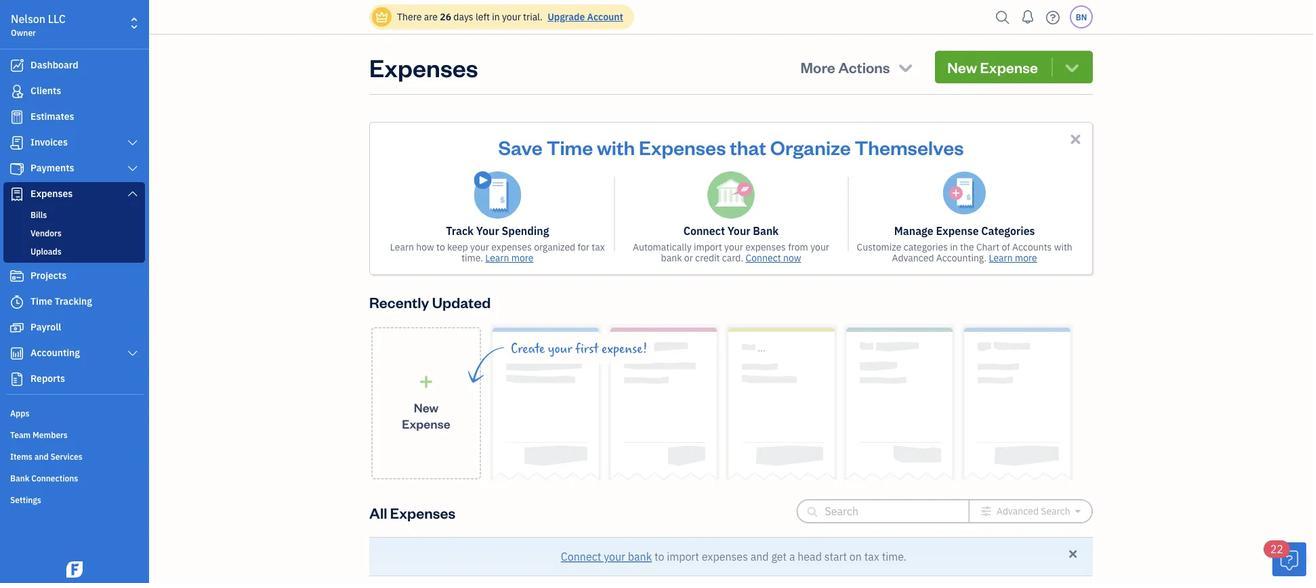 Task type: describe. For each thing, give the bounding box(es) containing it.
that
[[730, 134, 767, 160]]

uploads
[[31, 246, 61, 257]]

client image
[[9, 85, 25, 98]]

actions
[[839, 57, 891, 77]]

dashboard
[[31, 59, 78, 71]]

0 vertical spatial with
[[597, 134, 635, 160]]

from
[[789, 241, 809, 254]]

of
[[1002, 241, 1011, 254]]

search image
[[993, 7, 1014, 27]]

new expense button
[[936, 51, 1094, 83]]

services
[[50, 452, 83, 462]]

more for spending
[[512, 252, 534, 264]]

chevron large down image
[[127, 188, 139, 199]]

payments link
[[3, 157, 145, 181]]

projects
[[31, 270, 67, 282]]

apps
[[10, 408, 29, 419]]

items
[[10, 452, 32, 462]]

for
[[578, 241, 590, 254]]

time. inside learn how to keep your expenses organized for tax time.
[[462, 252, 483, 264]]

invoice image
[[9, 136, 25, 150]]

card.
[[723, 252, 744, 264]]

trial.
[[523, 11, 543, 23]]

more for categories
[[1016, 252, 1038, 264]]

clients
[[31, 84, 61, 97]]

1 horizontal spatial to
[[655, 550, 665, 564]]

head
[[798, 550, 822, 564]]

track
[[446, 224, 474, 238]]

nelson
[[11, 12, 45, 26]]

recently
[[370, 293, 429, 312]]

timer image
[[9, 296, 25, 309]]

connect your bank to import expenses and get a head start on tax time.
[[561, 550, 907, 564]]

start
[[825, 550, 848, 564]]

expense for 'plus' image
[[402, 416, 451, 432]]

time tracking
[[31, 295, 92, 308]]

chevron large down image for invoices
[[127, 138, 139, 148]]

organized
[[534, 241, 576, 254]]

new inside new expense
[[414, 400, 439, 416]]

categories
[[982, 224, 1036, 238]]

expenses link
[[3, 182, 145, 207]]

with inside customize categories in the chart of accounts with advanced accounting.
[[1055, 241, 1073, 254]]

estimates link
[[3, 105, 145, 129]]

0 vertical spatial close image
[[1069, 132, 1084, 147]]

bank connections
[[10, 473, 78, 484]]

expenses inside automatically import your expenses from your bank or credit card.
[[746, 241, 786, 254]]

uploads link
[[6, 243, 142, 260]]

accounting
[[31, 347, 80, 359]]

bn
[[1076, 12, 1088, 22]]

invoices
[[31, 136, 68, 148]]

expenses for organized
[[492, 241, 532, 254]]

2 vertical spatial connect
[[561, 550, 602, 564]]

recently updated
[[370, 293, 491, 312]]

updated
[[432, 293, 491, 312]]

team members
[[10, 430, 68, 441]]

connect your bank image
[[708, 172, 755, 219]]

first
[[576, 342, 599, 357]]

dashboard image
[[9, 59, 25, 73]]

a
[[790, 550, 796, 564]]

bank inside automatically import your expenses from your bank or credit card.
[[661, 252, 682, 264]]

upgrade account link
[[545, 11, 624, 23]]

connect now
[[746, 252, 802, 264]]

time inside time tracking link
[[31, 295, 52, 308]]

accounting link
[[3, 342, 145, 366]]

your inside learn how to keep your expenses organized for tax time.
[[471, 241, 489, 254]]

team
[[10, 430, 31, 441]]

projects link
[[3, 264, 145, 289]]

bills
[[31, 209, 47, 220]]

learn for manage expense categories
[[990, 252, 1013, 264]]

learn how to keep your expenses organized for tax time.
[[390, 241, 605, 264]]

bank inside "main" element
[[10, 473, 29, 484]]

connect for connect your bank
[[684, 224, 725, 238]]

there are 26 days left in your trial. upgrade account
[[397, 11, 624, 23]]

project image
[[9, 270, 25, 283]]

and inside items and services link
[[34, 452, 49, 462]]

plus image
[[419, 375, 434, 389]]

dashboard link
[[3, 54, 145, 78]]

expenses right all
[[390, 503, 456, 523]]

estimates
[[31, 110, 74, 123]]

payroll
[[31, 321, 61, 334]]

time tracking link
[[3, 290, 145, 315]]

expense!
[[602, 342, 648, 357]]

connect your bank
[[684, 224, 779, 238]]

connect for connect now
[[746, 252, 781, 264]]

estimate image
[[9, 111, 25, 124]]

days
[[454, 11, 474, 23]]

learn for track your spending
[[486, 252, 509, 264]]

1 vertical spatial import
[[667, 550, 700, 564]]

tax inside learn how to keep your expenses organized for tax time.
[[592, 241, 605, 254]]

items and services
[[10, 452, 83, 462]]

manage expense categories image
[[944, 172, 987, 215]]

26
[[440, 11, 452, 23]]

owner
[[11, 27, 36, 38]]

payment image
[[9, 162, 25, 176]]

spending
[[502, 224, 549, 238]]

go to help image
[[1043, 7, 1064, 27]]

connect your bank button
[[561, 549, 652, 565]]

categories
[[904, 241, 948, 254]]

0 vertical spatial bank
[[753, 224, 779, 238]]

get
[[772, 550, 787, 564]]

keep
[[448, 241, 468, 254]]

0 vertical spatial in
[[492, 11, 500, 23]]

new inside new expense button
[[948, 57, 978, 77]]

vendors link
[[6, 225, 142, 241]]

more actions
[[801, 57, 891, 77]]

customize
[[857, 241, 902, 254]]

manage
[[895, 224, 934, 238]]

in inside customize categories in the chart of accounts with advanced accounting.
[[951, 241, 959, 254]]

customize categories in the chart of accounts with advanced accounting.
[[857, 241, 1073, 264]]

chart image
[[9, 347, 25, 361]]



Task type: vqa. For each thing, say whether or not it's contained in the screenshot.
the topmost close icon
yes



Task type: locate. For each thing, give the bounding box(es) containing it.
to right how on the left of the page
[[437, 241, 445, 254]]

new expense
[[948, 57, 1039, 77], [402, 400, 451, 432]]

2 your from the left
[[728, 224, 751, 238]]

to inside learn how to keep your expenses organized for tax time.
[[437, 241, 445, 254]]

import
[[694, 241, 723, 254], [667, 550, 700, 564]]

0 vertical spatial to
[[437, 241, 445, 254]]

bank
[[661, 252, 682, 264], [628, 550, 652, 564]]

time
[[547, 134, 593, 160], [31, 295, 52, 308]]

1 horizontal spatial learn
[[486, 252, 509, 264]]

1 horizontal spatial tax
[[865, 550, 880, 564]]

learn more for categories
[[990, 252, 1038, 264]]

expenses down the are
[[370, 51, 478, 83]]

1 horizontal spatial expense
[[937, 224, 979, 238]]

expenses
[[370, 51, 478, 83], [639, 134, 726, 160], [31, 187, 73, 200], [390, 503, 456, 523]]

chevrondown image down bn
[[1063, 58, 1082, 77]]

time. down track
[[462, 252, 483, 264]]

accounts
[[1013, 241, 1053, 254]]

learn inside learn how to keep your expenses organized for tax time.
[[390, 241, 414, 254]]

1 horizontal spatial time
[[547, 134, 593, 160]]

vendors
[[31, 228, 61, 239]]

1 vertical spatial new
[[414, 400, 439, 416]]

import inside automatically import your expenses from your bank or credit card.
[[694, 241, 723, 254]]

time right save
[[547, 134, 593, 160]]

1 horizontal spatial in
[[951, 241, 959, 254]]

automatically
[[633, 241, 692, 254]]

bank connections link
[[3, 468, 145, 488]]

tax right the on
[[865, 550, 880, 564]]

2 horizontal spatial expense
[[981, 57, 1039, 77]]

to right connect your bank button
[[655, 550, 665, 564]]

there
[[397, 11, 422, 23]]

resource center badge image
[[1273, 543, 1307, 577]]

0 vertical spatial tax
[[592, 241, 605, 254]]

close image
[[1069, 132, 1084, 147], [1068, 548, 1080, 561]]

expense image
[[9, 188, 25, 201]]

1 horizontal spatial learn more
[[990, 252, 1038, 264]]

0 vertical spatial connect
[[684, 224, 725, 238]]

0 horizontal spatial new
[[414, 400, 439, 416]]

money image
[[9, 321, 25, 335]]

2 chevron large down image from the top
[[127, 163, 139, 174]]

learn more for spending
[[486, 252, 534, 264]]

bank up 'connect now'
[[753, 224, 779, 238]]

or
[[685, 252, 693, 264]]

2 vertical spatial expense
[[402, 416, 451, 432]]

0 vertical spatial new expense
[[948, 57, 1039, 77]]

your up learn how to keep your expenses organized for tax time.
[[477, 224, 500, 238]]

all expenses
[[370, 503, 456, 523]]

notifications image
[[1018, 3, 1039, 31]]

learn more
[[486, 252, 534, 264], [990, 252, 1038, 264]]

1 horizontal spatial with
[[1055, 241, 1073, 254]]

in left the
[[951, 241, 959, 254]]

crown image
[[375, 10, 389, 24]]

with
[[597, 134, 635, 160], [1055, 241, 1073, 254]]

organize
[[771, 134, 851, 160]]

1 vertical spatial chevron large down image
[[127, 163, 139, 174]]

the
[[961, 241, 975, 254]]

1 horizontal spatial chevrondown image
[[1063, 58, 1082, 77]]

more
[[512, 252, 534, 264], [1016, 252, 1038, 264]]

0 horizontal spatial in
[[492, 11, 500, 23]]

chevrondown image for new expense
[[1063, 58, 1082, 77]]

create your first expense!
[[511, 342, 648, 357]]

on
[[850, 550, 862, 564]]

1 vertical spatial close image
[[1068, 548, 1080, 561]]

freshbooks image
[[64, 562, 85, 578]]

2 learn more from the left
[[990, 252, 1038, 264]]

chevron large down image
[[127, 138, 139, 148], [127, 163, 139, 174], [127, 348, 139, 359]]

learn left how on the left of the page
[[390, 241, 414, 254]]

learn down the categories
[[990, 252, 1013, 264]]

0 horizontal spatial expense
[[402, 416, 451, 432]]

0 horizontal spatial time
[[31, 295, 52, 308]]

0 vertical spatial import
[[694, 241, 723, 254]]

1 vertical spatial new expense
[[402, 400, 451, 432]]

learn more down the categories
[[990, 252, 1038, 264]]

and left get
[[751, 550, 769, 564]]

0 horizontal spatial learn
[[390, 241, 414, 254]]

0 horizontal spatial connect
[[561, 550, 602, 564]]

more actions button
[[789, 51, 928, 83]]

apps link
[[3, 403, 145, 423]]

1 your from the left
[[477, 224, 500, 238]]

chevrondown image inside new expense button
[[1063, 58, 1082, 77]]

more
[[801, 57, 836, 77]]

1 learn more from the left
[[486, 252, 534, 264]]

1 vertical spatial in
[[951, 241, 959, 254]]

expenses inside learn how to keep your expenses organized for tax time.
[[492, 241, 532, 254]]

upgrade
[[548, 11, 585, 23]]

1 horizontal spatial new
[[948, 57, 978, 77]]

items and services link
[[3, 446, 145, 466]]

2 more from the left
[[1016, 252, 1038, 264]]

how
[[416, 241, 434, 254]]

0 horizontal spatial your
[[477, 224, 500, 238]]

1 vertical spatial bank
[[628, 550, 652, 564]]

1 horizontal spatial bank
[[661, 252, 682, 264]]

chevrondown image inside more actions dropdown button
[[897, 58, 916, 77]]

0 horizontal spatial time.
[[462, 252, 483, 264]]

llc
[[48, 12, 66, 26]]

tracking
[[55, 295, 92, 308]]

left
[[476, 11, 490, 23]]

new expense down 'plus' image
[[402, 400, 451, 432]]

0 horizontal spatial and
[[34, 452, 49, 462]]

1 horizontal spatial your
[[728, 224, 751, 238]]

expenses left from
[[746, 241, 786, 254]]

chart
[[977, 241, 1000, 254]]

and right the items
[[34, 452, 49, 462]]

your up automatically import your expenses from your bank or credit card.
[[728, 224, 751, 238]]

Search text field
[[825, 501, 947, 523]]

0 vertical spatial time.
[[462, 252, 483, 264]]

1 horizontal spatial connect
[[684, 224, 725, 238]]

expense for manage expense categories image
[[937, 224, 979, 238]]

0 horizontal spatial more
[[512, 252, 534, 264]]

1 horizontal spatial and
[[751, 550, 769, 564]]

bn button
[[1071, 5, 1094, 28]]

1 horizontal spatial new expense
[[948, 57, 1039, 77]]

1 chevron large down image from the top
[[127, 138, 139, 148]]

members
[[33, 430, 68, 441]]

22
[[1271, 543, 1284, 557]]

chevrondown image for more actions
[[897, 58, 916, 77]]

new expense link
[[372, 327, 481, 480]]

1 vertical spatial time.
[[883, 550, 907, 564]]

1 vertical spatial tax
[[865, 550, 880, 564]]

track your spending
[[446, 224, 549, 238]]

chevrondown image
[[897, 58, 916, 77], [1063, 58, 1082, 77]]

0 vertical spatial and
[[34, 452, 49, 462]]

1 vertical spatial and
[[751, 550, 769, 564]]

automatically import your expenses from your bank or credit card.
[[633, 241, 830, 264]]

create
[[511, 342, 545, 357]]

2 chevrondown image from the left
[[1063, 58, 1082, 77]]

1 vertical spatial connect
[[746, 252, 781, 264]]

your
[[502, 11, 521, 23], [471, 241, 489, 254], [725, 241, 744, 254], [811, 241, 830, 254], [548, 342, 573, 357], [604, 550, 626, 564]]

bank
[[753, 224, 779, 238], [10, 473, 29, 484]]

new expense down search icon
[[948, 57, 1039, 77]]

report image
[[9, 373, 25, 386]]

manage expense categories
[[895, 224, 1036, 238]]

chevron large down image inside accounting link
[[127, 348, 139, 359]]

expense down 'plus' image
[[402, 416, 451, 432]]

tax right the for
[[592, 241, 605, 254]]

0 horizontal spatial to
[[437, 241, 445, 254]]

in
[[492, 11, 500, 23], [951, 241, 959, 254]]

track your spending image
[[474, 172, 522, 219]]

1 vertical spatial time
[[31, 295, 52, 308]]

learn down track your spending
[[486, 252, 509, 264]]

chevron large down image inside invoices link
[[127, 138, 139, 148]]

expense up the
[[937, 224, 979, 238]]

your for connect
[[728, 224, 751, 238]]

1 vertical spatial to
[[655, 550, 665, 564]]

1 horizontal spatial bank
[[753, 224, 779, 238]]

main element
[[0, 0, 183, 584]]

more right of
[[1016, 252, 1038, 264]]

0 horizontal spatial tax
[[592, 241, 605, 254]]

bills link
[[6, 207, 142, 223]]

more down spending
[[512, 252, 534, 264]]

0 horizontal spatial with
[[597, 134, 635, 160]]

1 more from the left
[[512, 252, 534, 264]]

0 horizontal spatial bank
[[10, 473, 29, 484]]

reports link
[[3, 367, 145, 392]]

0 horizontal spatial new expense
[[402, 400, 451, 432]]

0 horizontal spatial learn more
[[486, 252, 534, 264]]

your for track
[[477, 224, 500, 238]]

settings
[[10, 495, 41, 506]]

expenses inside "main" element
[[31, 187, 73, 200]]

payments
[[31, 162, 74, 174]]

0 vertical spatial bank
[[661, 252, 682, 264]]

chevron large down image inside 'payments' link
[[127, 163, 139, 174]]

clients link
[[3, 79, 145, 104]]

team members link
[[3, 424, 145, 445]]

2 vertical spatial chevron large down image
[[127, 348, 139, 359]]

expense
[[981, 57, 1039, 77], [937, 224, 979, 238], [402, 416, 451, 432]]

time right timer icon
[[31, 295, 52, 308]]

expense down search icon
[[981, 57, 1039, 77]]

time. right the on
[[883, 550, 907, 564]]

credit
[[696, 252, 720, 264]]

to
[[437, 241, 445, 254], [655, 550, 665, 564]]

3 chevron large down image from the top
[[127, 348, 139, 359]]

0 vertical spatial time
[[547, 134, 593, 160]]

expenses left that
[[639, 134, 726, 160]]

are
[[424, 11, 438, 23]]

chevrondown image right "actions"
[[897, 58, 916, 77]]

expenses left get
[[702, 550, 748, 564]]

in right left
[[492, 11, 500, 23]]

1 chevrondown image from the left
[[897, 58, 916, 77]]

your
[[477, 224, 500, 238], [728, 224, 751, 238]]

connect
[[684, 224, 725, 238], [746, 252, 781, 264], [561, 550, 602, 564]]

1 horizontal spatial more
[[1016, 252, 1038, 264]]

22 button
[[1264, 541, 1307, 577]]

1 horizontal spatial time.
[[883, 550, 907, 564]]

settings link
[[3, 490, 145, 510]]

1 vertical spatial with
[[1055, 241, 1073, 254]]

chevron large down image for payments
[[127, 163, 139, 174]]

2 horizontal spatial connect
[[746, 252, 781, 264]]

2 horizontal spatial learn
[[990, 252, 1013, 264]]

new expense inside button
[[948, 57, 1039, 77]]

0 horizontal spatial bank
[[628, 550, 652, 564]]

connections
[[31, 473, 78, 484]]

0 vertical spatial new
[[948, 57, 978, 77]]

time.
[[462, 252, 483, 264], [883, 550, 907, 564]]

expenses up the bills
[[31, 187, 73, 200]]

1 vertical spatial expense
[[937, 224, 979, 238]]

invoices link
[[3, 131, 145, 155]]

1 vertical spatial bank
[[10, 473, 29, 484]]

tax
[[592, 241, 605, 254], [865, 550, 880, 564]]

bank down the items
[[10, 473, 29, 484]]

0 horizontal spatial chevrondown image
[[897, 58, 916, 77]]

now
[[784, 252, 802, 264]]

payroll link
[[3, 316, 145, 340]]

learn more down track your spending
[[486, 252, 534, 264]]

expenses for and
[[702, 550, 748, 564]]

nelson llc owner
[[11, 12, 66, 38]]

and
[[34, 452, 49, 462], [751, 550, 769, 564]]

0 vertical spatial chevron large down image
[[127, 138, 139, 148]]

learn
[[390, 241, 414, 254], [486, 252, 509, 264], [990, 252, 1013, 264]]

expense inside button
[[981, 57, 1039, 77]]

0 vertical spatial expense
[[981, 57, 1039, 77]]

chevron large down image for accounting
[[127, 348, 139, 359]]

accounting.
[[937, 252, 987, 264]]

themselves
[[855, 134, 965, 160]]

advanced
[[893, 252, 935, 264]]

expenses down spending
[[492, 241, 532, 254]]



